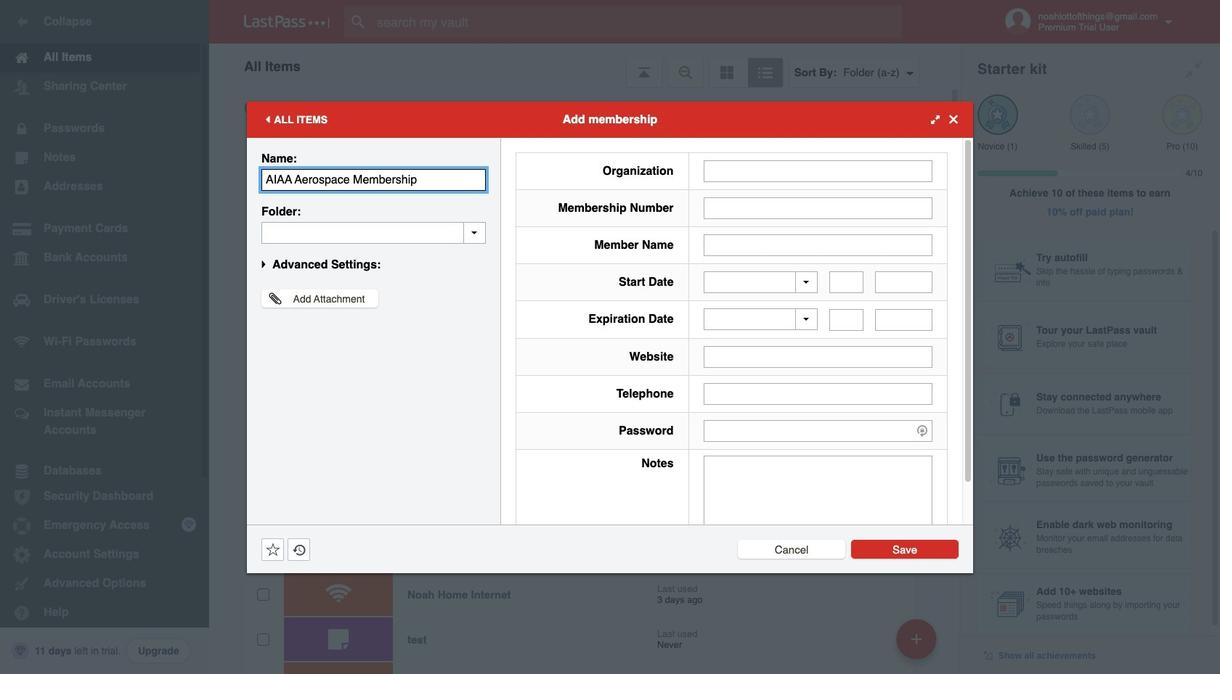 Task type: describe. For each thing, give the bounding box(es) containing it.
lastpass image
[[244, 15, 330, 28]]

new item navigation
[[891, 615, 946, 675]]

Search search field
[[344, 6, 925, 38]]



Task type: vqa. For each thing, say whether or not it's contained in the screenshot.
text box
yes



Task type: locate. For each thing, give the bounding box(es) containing it.
None text field
[[704, 160, 933, 182], [704, 197, 933, 219], [262, 222, 486, 244], [830, 272, 864, 293], [875, 272, 933, 293], [830, 309, 864, 331], [875, 309, 933, 331], [704, 383, 933, 405], [704, 456, 933, 546], [704, 160, 933, 182], [704, 197, 933, 219], [262, 222, 486, 244], [830, 272, 864, 293], [875, 272, 933, 293], [830, 309, 864, 331], [875, 309, 933, 331], [704, 383, 933, 405], [704, 456, 933, 546]]

new item image
[[912, 635, 922, 645]]

main navigation navigation
[[0, 0, 209, 675]]

search my vault text field
[[344, 6, 925, 38]]

vault options navigation
[[209, 44, 960, 87]]

None text field
[[262, 169, 486, 191], [704, 234, 933, 256], [704, 346, 933, 368], [262, 169, 486, 191], [704, 234, 933, 256], [704, 346, 933, 368]]

None password field
[[704, 420, 933, 442]]

dialog
[[247, 101, 973, 574]]



